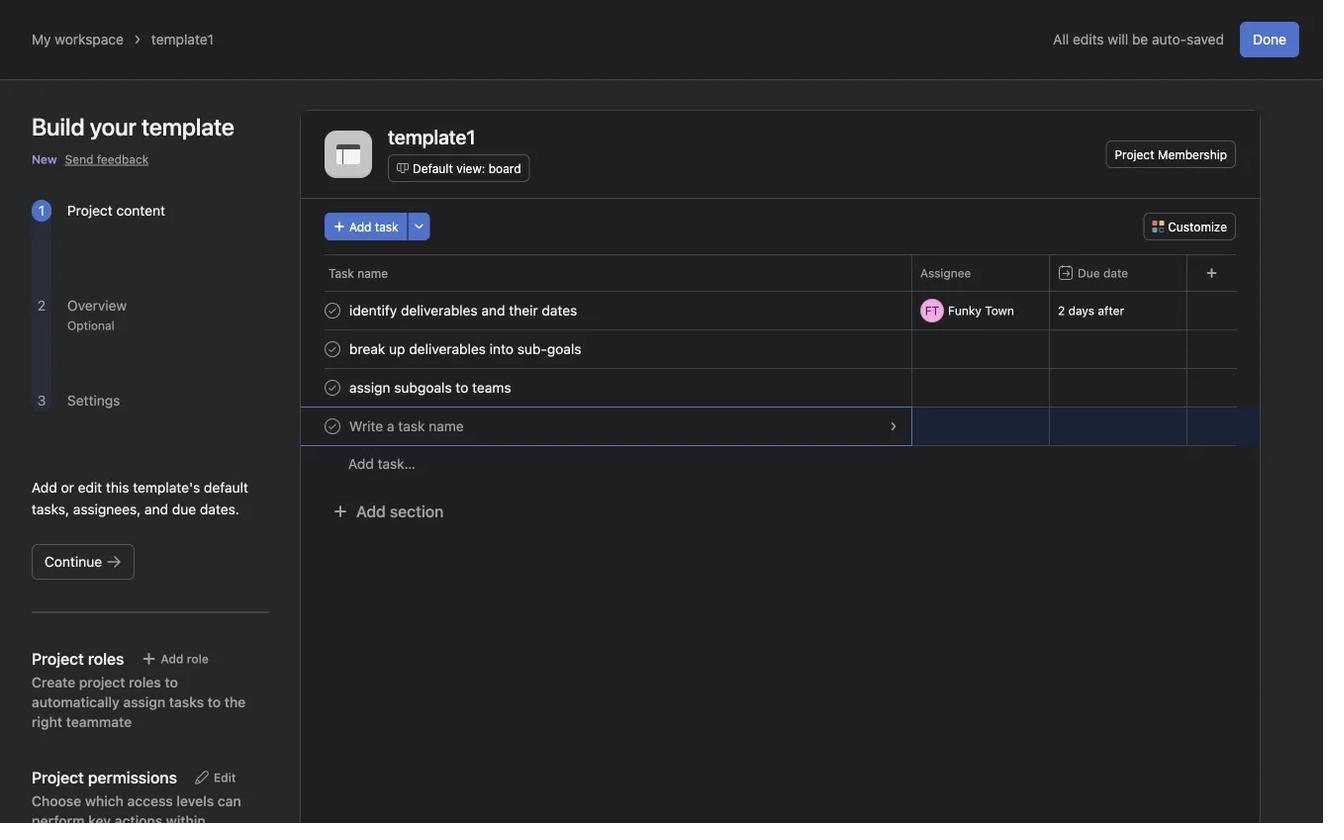 Task type: describe. For each thing, give the bounding box(es) containing it.
3
[[37, 393, 46, 409]]

template image
[[337, 143, 360, 166]]

0 vertical spatial template1
[[151, 31, 214, 48]]

project membership button
[[1107, 141, 1237, 168]]

right teammate
[[32, 714, 132, 731]]

default view: board button
[[388, 154, 530, 182]]

and
[[145, 502, 168, 518]]

due
[[1078, 266, 1101, 280]]

project content button
[[67, 203, 165, 219]]

edit
[[78, 480, 102, 496]]

choose which access levels can perform key actions withi
[[32, 794, 241, 824]]

assignee
[[921, 266, 972, 280]]

assign
[[123, 695, 166, 711]]

town
[[986, 304, 1015, 318]]

1
[[38, 203, 45, 219]]

dates.
[[200, 502, 239, 518]]

my
[[32, 31, 51, 48]]

name or email
[[921, 420, 1001, 434]]

will
[[1108, 31, 1129, 48]]

role
[[187, 653, 209, 666]]

choose
[[32, 794, 81, 810]]

edit
[[214, 771, 236, 785]]

settings button
[[67, 393, 120, 409]]

optional
[[67, 319, 115, 333]]

send feedback link
[[65, 151, 149, 168]]

add for add or edit this template's default tasks, assignees, and due dates.
[[32, 480, 57, 496]]

Write a task name text field
[[346, 417, 470, 437]]

row containing task name
[[301, 254, 1261, 291]]

overview
[[67, 298, 127, 314]]

break up deliverables into sub-goals cell
[[301, 330, 913, 369]]

add role button
[[132, 646, 218, 673]]

assign subgoals to teams cell
[[301, 368, 913, 408]]

add task…
[[349, 456, 416, 472]]

add task button
[[325, 213, 408, 241]]

workspace
[[55, 31, 124, 48]]

name or email row
[[301, 407, 1261, 447]]

done
[[1254, 31, 1287, 48]]

build
[[32, 113, 85, 141]]

add section
[[356, 503, 444, 521]]

new
[[32, 152, 57, 166]]

add field image
[[1207, 267, 1218, 279]]

identify deliverables and their dates cell
[[301, 291, 913, 331]]

project for project membership
[[1115, 148, 1155, 161]]

project content
[[67, 203, 165, 219]]

roles
[[129, 675, 161, 691]]

add for add role
[[161, 653, 184, 666]]

task
[[329, 266, 354, 280]]

overview optional
[[67, 298, 127, 333]]

board
[[489, 161, 521, 175]]

task…
[[378, 456, 416, 472]]

assign subgoals to teams text field
[[346, 378, 517, 398]]

auto-
[[1153, 31, 1187, 48]]

email
[[972, 420, 1001, 434]]

more actions image
[[414, 221, 425, 233]]

details image
[[888, 421, 900, 433]]

due date
[[1078, 266, 1129, 280]]

can
[[218, 794, 241, 810]]

section
[[390, 503, 444, 521]]

customize button
[[1144, 213, 1237, 241]]

funky
[[949, 304, 982, 318]]

content
[[116, 203, 165, 219]]

all
[[1054, 31, 1070, 48]]

actions
[[115, 813, 162, 824]]

date
[[1104, 266, 1129, 280]]

2
[[37, 298, 46, 314]]

add or edit this template's default tasks, assignees, and due dates.
[[32, 480, 248, 518]]

1 horizontal spatial to
[[208, 695, 221, 711]]



Task type: locate. For each thing, give the bounding box(es) containing it.
continue button
[[32, 545, 135, 580]]

your template
[[90, 113, 235, 141]]

or inside the name or email row
[[957, 420, 968, 434]]

assignees,
[[73, 502, 141, 518]]

1 2 3
[[37, 203, 46, 409]]

1 horizontal spatial project
[[1115, 148, 1155, 161]]

key
[[88, 813, 111, 824]]

settings
[[67, 393, 120, 409]]

add task
[[350, 220, 399, 234]]

default
[[413, 161, 453, 175]]

send
[[65, 152, 94, 166]]

or for name
[[957, 420, 968, 434]]

add
[[350, 220, 372, 234], [349, 456, 374, 472], [32, 480, 57, 496], [356, 503, 386, 521], [161, 653, 184, 666]]

feedback
[[97, 152, 149, 166]]

project inside button
[[1115, 148, 1155, 161]]

add left task… at the left bottom
[[349, 456, 374, 472]]

overview button
[[67, 298, 127, 314]]

0 vertical spatial or
[[957, 420, 968, 434]]

3 row from the top
[[301, 330, 1261, 369]]

add left task
[[350, 220, 372, 234]]

name
[[358, 266, 388, 280]]

to left the on the bottom
[[208, 695, 221, 711]]

add section button
[[325, 494, 452, 530]]

1 row from the top
[[301, 254, 1261, 291]]

add inside add section button
[[356, 503, 386, 521]]

4 row from the top
[[301, 368, 1261, 408]]

project roles
[[32, 650, 124, 669]]

add for add section
[[356, 503, 386, 521]]

1 horizontal spatial template1
[[388, 125, 476, 148]]

project permissions
[[32, 769, 177, 788]]

template1 up default
[[388, 125, 476, 148]]

template1 up "your template"
[[151, 31, 214, 48]]

membership
[[1158, 148, 1228, 161]]

add up tasks,
[[32, 480, 57, 496]]

task
[[375, 220, 399, 234]]

or inside add or edit this template's default tasks, assignees, and due dates.
[[61, 480, 74, 496]]

2 row from the top
[[301, 291, 1261, 331]]

which
[[85, 794, 124, 810]]

to
[[165, 675, 178, 691], [208, 695, 221, 711]]

default view: board
[[413, 161, 521, 175]]

default
[[204, 480, 248, 496]]

break up deliverables into sub-goals text field
[[346, 340, 588, 359]]

row
[[301, 254, 1261, 291], [301, 291, 1261, 331], [301, 330, 1261, 369], [301, 368, 1261, 408]]

project
[[79, 675, 125, 691]]

1 vertical spatial or
[[61, 480, 74, 496]]

be
[[1133, 31, 1149, 48]]

tasks,
[[32, 502, 69, 518]]

project right 1
[[67, 203, 113, 219]]

build your template
[[32, 113, 235, 141]]

funky town
[[949, 304, 1015, 318]]

new send feedback
[[32, 152, 149, 166]]

or left email on the bottom right
[[957, 420, 968, 434]]

0 vertical spatial to
[[165, 675, 178, 691]]

row containing ft
[[301, 291, 1261, 331]]

my workspace
[[32, 31, 124, 48]]

add left section
[[356, 503, 386, 521]]

add left role
[[161, 653, 184, 666]]

project for project content
[[67, 203, 113, 219]]

or left edit
[[61, 480, 74, 496]]

add for add task…
[[349, 456, 374, 472]]

name
[[921, 420, 953, 434]]

1 horizontal spatial or
[[957, 420, 968, 434]]

add for add task
[[350, 220, 372, 234]]

view:
[[457, 161, 486, 175]]

cell
[[301, 407, 913, 447]]

ft
[[926, 304, 940, 318]]

1 vertical spatial to
[[208, 695, 221, 711]]

edit button
[[185, 764, 245, 792]]

due
[[172, 502, 196, 518]]

add inside add task… row
[[349, 456, 374, 472]]

add inside add role button
[[161, 653, 184, 666]]

add inside add or edit this template's default tasks, assignees, and due dates.
[[32, 480, 57, 496]]

customize
[[1169, 220, 1228, 234]]

perform
[[32, 813, 85, 824]]

1 vertical spatial template1
[[388, 125, 476, 148]]

0 horizontal spatial project
[[67, 203, 113, 219]]

add task… row
[[301, 446, 1261, 482]]

access
[[127, 794, 173, 810]]

template's
[[133, 480, 200, 496]]

0 horizontal spatial template1
[[151, 31, 214, 48]]

to down add role button
[[165, 675, 178, 691]]

0 vertical spatial project
[[1115, 148, 1155, 161]]

add inside button
[[350, 220, 372, 234]]

done button
[[1241, 22, 1300, 57]]

the
[[225, 695, 246, 711]]

or for add
[[61, 480, 74, 496]]

create
[[32, 675, 75, 691]]

automatically
[[32, 695, 120, 711]]

create project roles to automatically assign tasks to the right teammate
[[32, 675, 246, 731]]

this
[[106, 480, 129, 496]]

template1
[[151, 31, 214, 48], [388, 125, 476, 148]]

all edits will be auto-saved
[[1054, 31, 1225, 48]]

levels
[[177, 794, 214, 810]]

0 horizontal spatial to
[[165, 675, 178, 691]]

1 vertical spatial project
[[67, 203, 113, 219]]

project
[[1115, 148, 1155, 161], [67, 203, 113, 219]]

add role
[[161, 653, 209, 666]]

0 horizontal spatial or
[[61, 480, 74, 496]]

task name
[[329, 266, 388, 280]]

identify deliverables and their dates text field
[[346, 301, 584, 321]]

my workspace link
[[32, 31, 124, 48]]

saved
[[1187, 31, 1225, 48]]

ft button
[[921, 299, 945, 323]]

continue
[[45, 554, 102, 570]]

project left membership
[[1115, 148, 1155, 161]]

tasks
[[169, 695, 204, 711]]

project membership
[[1115, 148, 1228, 161]]

edits
[[1073, 31, 1105, 48]]



Task type: vqa. For each thing, say whether or not it's contained in the screenshot.
the Actions icon
no



